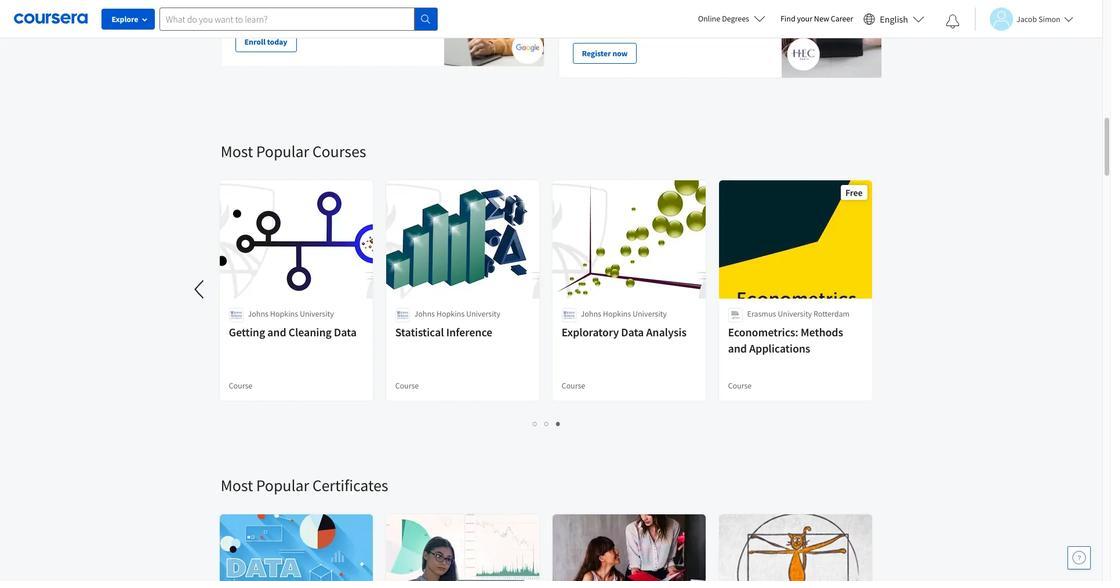 Task type: vqa. For each thing, say whether or not it's contained in the screenshot.
not now
no



Task type: locate. For each thing, give the bounding box(es) containing it.
0 vertical spatial most
[[221, 141, 253, 162]]

university up econometrics: methods and applications
[[778, 309, 812, 319]]

johns hopkins university image up statistical on the bottom left of the page
[[395, 308, 410, 323]]

2 johns from the left
[[415, 309, 435, 319]]

hopkins up getting and cleaning data
[[270, 309, 298, 319]]

1 horizontal spatial from
[[742, 0, 758, 5]]

explore
[[112, 14, 138, 24]]

online
[[698, 13, 721, 24]]

data right cleaning
[[334, 325, 357, 339]]

2 horizontal spatial johns hopkins university
[[581, 309, 667, 319]]

the down join
[[573, 6, 584, 17]]

data
[[334, 325, 357, 339], [621, 325, 644, 339]]

your
[[717, 6, 733, 17], [798, 13, 813, 24]]

the
[[589, 0, 601, 5], [700, 0, 712, 5], [573, 6, 584, 17]]

and up updated
[[283, 0, 296, 5]]

online degrees
[[698, 13, 750, 24]]

university for inference
[[466, 309, 501, 319]]

exploratory
[[562, 325, 619, 339]]

hopkins for inference
[[437, 309, 465, 319]]

johns up getting
[[248, 309, 269, 319]]

a
[[314, 0, 318, 5]]

and right getting
[[268, 325, 286, 339]]

the up the have
[[700, 0, 712, 5]]

university up "inference"
[[466, 309, 501, 319]]

2
[[545, 418, 549, 429]]

1 vertical spatial popular
[[256, 475, 309, 496]]

in left this
[[400, 0, 406, 5]]

0 horizontal spatial your
[[717, 6, 733, 17]]

johns hopkins university image up getting
[[229, 308, 243, 323]]

3 university from the left
[[633, 309, 667, 319]]

2 popular from the top
[[256, 475, 309, 496]]

1 johns from the left
[[248, 309, 269, 319]]

from
[[356, 0, 372, 5], [742, 0, 758, 5]]

from inside get job-ready and earn a credential from google in this recently updated program.
[[356, 0, 372, 5]]

most for most popular certificates
[[221, 475, 253, 496]]

None search field
[[160, 7, 438, 30]]

popular for certificates
[[256, 475, 309, 496]]

your right 'find'
[[798, 13, 813, 24]]

europe
[[659, 6, 683, 17]]

join the webinar to learn more about the degrees from the #1 business school in europe and have your questions answered.
[[573, 0, 768, 28]]

1 horizontal spatial in
[[651, 6, 657, 17]]

johns hopkins university image
[[229, 308, 243, 323], [395, 308, 410, 323]]

register now
[[582, 48, 628, 59]]

3 hopkins from the left
[[603, 309, 631, 319]]

data analysis with r specialization by duke university, image
[[553, 515, 706, 581]]

2 horizontal spatial johns
[[581, 309, 602, 319]]

0 horizontal spatial data
[[334, 325, 357, 339]]

0 horizontal spatial johns
[[248, 309, 269, 319]]

in down learn
[[651, 6, 657, 17]]

johns hopkins university for inference
[[415, 309, 501, 319]]

2 university from the left
[[466, 309, 501, 319]]

google
[[374, 0, 398, 5]]

1 course from the left
[[229, 381, 253, 391]]

0 horizontal spatial from
[[356, 0, 372, 5]]

in inside get job-ready and earn a credential from google in this recently updated program.
[[400, 0, 406, 5]]

course
[[229, 381, 253, 391], [395, 381, 419, 391], [562, 381, 586, 391], [728, 381, 752, 391]]

in
[[400, 0, 406, 5], [651, 6, 657, 17]]

1 horizontal spatial your
[[798, 13, 813, 24]]

register now link
[[573, 43, 637, 64]]

your down degrees
[[717, 6, 733, 17]]

2 hopkins from the left
[[437, 309, 465, 319]]

johns up statistical on the bottom left of the page
[[415, 309, 435, 319]]

and down the "econometrics:"
[[728, 341, 747, 356]]

recently
[[235, 6, 263, 17]]

the up #1
[[589, 0, 601, 5]]

from inside join the webinar to learn more about the degrees from the #1 business school in europe and have your questions answered.
[[742, 0, 758, 5]]

analysis
[[647, 325, 687, 339]]

rotterdam
[[814, 309, 850, 319]]

1 from from the left
[[356, 0, 372, 5]]

johns up exploratory
[[581, 309, 602, 319]]

university
[[300, 309, 334, 319], [466, 309, 501, 319], [633, 309, 667, 319], [778, 309, 812, 319]]

1 university from the left
[[300, 309, 334, 319]]

hopkins up exploratory data analysis
[[603, 309, 631, 319]]

3 button
[[553, 417, 565, 431]]

johns hopkins university up "inference"
[[415, 309, 501, 319]]

3 johns from the left
[[581, 309, 602, 319]]

in inside join the webinar to learn more about the degrees from the #1 business school in europe and have your questions answered.
[[651, 6, 657, 17]]

johns hopkins university image for statistical
[[395, 308, 410, 323]]

2 course from the left
[[395, 381, 419, 391]]

johns
[[248, 309, 269, 319], [415, 309, 435, 319], [581, 309, 602, 319]]

jacob simon button
[[975, 7, 1074, 30]]

help center image
[[1073, 551, 1087, 565]]

1 horizontal spatial hopkins
[[437, 309, 465, 319]]

johns hopkins university for and
[[248, 309, 334, 319]]

1 horizontal spatial johns hopkins university
[[415, 309, 501, 319]]

4 course from the left
[[728, 381, 752, 391]]

1 hopkins from the left
[[270, 309, 298, 319]]

course up "3" 'button'
[[562, 381, 586, 391]]

1 vertical spatial in
[[651, 6, 657, 17]]

hopkins up the statistical inference
[[437, 309, 465, 319]]

0 horizontal spatial johns hopkins university image
[[229, 308, 243, 323]]

johns hopkins university for data
[[581, 309, 667, 319]]

data science fundamentals with python and sql specialization by ibm, image
[[220, 515, 373, 581]]

erasmus university rotterdam
[[748, 309, 850, 319]]

1 johns hopkins university image from the left
[[229, 308, 243, 323]]

1 horizontal spatial johns
[[415, 309, 435, 319]]

career
[[831, 13, 854, 24]]

program.
[[294, 6, 326, 17]]

1 vertical spatial most
[[221, 475, 253, 496]]

1 horizontal spatial johns hopkins university image
[[395, 308, 410, 323]]

to
[[631, 0, 639, 5]]

course down applications
[[728, 381, 752, 391]]

johns hopkins university up exploratory data analysis
[[581, 309, 667, 319]]

0 vertical spatial in
[[400, 0, 406, 5]]

from left google
[[356, 0, 372, 5]]

new
[[815, 13, 830, 24]]

statistical
[[395, 325, 444, 339]]

2 button
[[541, 417, 553, 431]]

online degrees button
[[689, 6, 775, 31]]

most
[[221, 141, 253, 162], [221, 475, 253, 496]]

0 horizontal spatial in
[[400, 0, 406, 5]]

get
[[235, 0, 247, 5]]

johns hopkins university
[[248, 309, 334, 319], [415, 309, 501, 319], [581, 309, 667, 319]]

2 from from the left
[[742, 0, 758, 5]]

1 popular from the top
[[256, 141, 309, 162]]

2 johns hopkins university from the left
[[415, 309, 501, 319]]

0 horizontal spatial hopkins
[[270, 309, 298, 319]]

list containing 1
[[221, 417, 874, 431]]

2 johns hopkins university image from the left
[[395, 308, 410, 323]]

answered.
[[573, 18, 608, 28]]

3 course from the left
[[562, 381, 586, 391]]

0 vertical spatial popular
[[256, 141, 309, 162]]

johns hopkins university up getting and cleaning data
[[248, 309, 334, 319]]

course for exploratory data analysis
[[562, 381, 586, 391]]

popular
[[256, 141, 309, 162], [256, 475, 309, 496]]

1 most from the top
[[221, 141, 253, 162]]

0 horizontal spatial johns hopkins university
[[248, 309, 334, 319]]

1 johns hopkins university from the left
[[248, 309, 334, 319]]

enroll today
[[245, 37, 288, 47]]

list
[[221, 417, 874, 431]]

updated
[[264, 6, 293, 17]]

today
[[267, 37, 288, 47]]

and down 'about'
[[685, 6, 698, 17]]

university up analysis
[[633, 309, 667, 319]]

hopkins
[[270, 309, 298, 319], [437, 309, 465, 319], [603, 309, 631, 319]]

and
[[283, 0, 296, 5], [685, 6, 698, 17], [268, 325, 286, 339], [728, 341, 747, 356]]

statistical inference
[[395, 325, 493, 339]]

3 johns hopkins university from the left
[[581, 309, 667, 319]]

johns for getting
[[248, 309, 269, 319]]

explore button
[[102, 9, 155, 30]]

course down statistical on the bottom left of the page
[[395, 381, 419, 391]]

course down getting
[[229, 381, 253, 391]]

school
[[627, 6, 649, 17]]

english button
[[860, 0, 930, 38]]

2 horizontal spatial the
[[700, 0, 712, 5]]

certificates
[[313, 475, 388, 496]]

coursera image
[[14, 9, 88, 28]]

1 horizontal spatial data
[[621, 325, 644, 339]]

learn
[[640, 0, 657, 5]]

data left analysis
[[621, 325, 644, 339]]

get job-ready and earn a credential from google in this recently updated program.
[[235, 0, 420, 17]]

webinar
[[602, 0, 630, 5]]

2 horizontal spatial hopkins
[[603, 309, 631, 319]]

econometrics:
[[728, 325, 799, 339]]

university up cleaning
[[300, 309, 334, 319]]

2 most from the top
[[221, 475, 253, 496]]

applications
[[750, 341, 811, 356]]

erasmus university rotterdam image
[[728, 308, 743, 323]]

from up questions
[[742, 0, 758, 5]]



Task type: describe. For each thing, give the bounding box(es) containing it.
erasmus
[[748, 309, 777, 319]]

questions
[[734, 6, 768, 17]]

chevron down image
[[45, 18, 53, 26]]

join
[[573, 0, 588, 5]]

english
[[880, 13, 909, 25]]

johns hopkins university image
[[562, 308, 576, 323]]

free
[[846, 187, 863, 198]]

enroll
[[245, 37, 266, 47]]

this
[[408, 0, 420, 5]]

find your new career
[[781, 13, 854, 24]]

university for and
[[300, 309, 334, 319]]

hopkins for data
[[603, 309, 631, 319]]

list inside most popular courses carousel element
[[221, 417, 874, 431]]

2 data from the left
[[621, 325, 644, 339]]

0 horizontal spatial the
[[573, 6, 584, 17]]

degrees
[[722, 13, 750, 24]]

enroll today link
[[235, 31, 297, 52]]

johns hopkins university image for getting
[[229, 308, 243, 323]]

1 button
[[530, 417, 541, 431]]

course for statistical inference
[[395, 381, 419, 391]]

What do you want to learn? text field
[[160, 7, 415, 30]]

earn
[[297, 0, 313, 5]]

find
[[781, 13, 796, 24]]

about
[[679, 0, 699, 5]]

show notifications image
[[946, 15, 960, 28]]

ready
[[262, 0, 281, 5]]

degrees
[[713, 0, 740, 5]]

find your new career link
[[775, 12, 860, 26]]

now
[[613, 48, 628, 59]]

register
[[582, 48, 611, 59]]

getting
[[229, 325, 265, 339]]

1 data from the left
[[334, 325, 357, 339]]

cleaning
[[289, 325, 332, 339]]

previous slide image
[[186, 276, 214, 303]]

have
[[699, 6, 716, 17]]

more
[[659, 0, 677, 5]]

course for econometrics: methods and applications
[[728, 381, 752, 391]]

1
[[533, 418, 538, 429]]

most popular courses carousel element
[[0, 106, 882, 440]]

courses
[[313, 141, 366, 162]]

and inside join the webinar to learn more about the degrees from the #1 business school in europe and have your questions answered.
[[685, 6, 698, 17]]

business
[[595, 6, 625, 17]]

econometrics: methods and applications
[[728, 325, 844, 356]]

exploratory data analysis
[[562, 325, 687, 339]]

simon
[[1039, 14, 1061, 24]]

methods
[[801, 325, 844, 339]]

jacob
[[1017, 14, 1038, 24]]

credential
[[320, 0, 354, 5]]

hopkins for and
[[270, 309, 298, 319]]

jacob simon
[[1017, 14, 1061, 24]]

inference
[[446, 325, 493, 339]]

getting and cleaning data
[[229, 325, 357, 339]]

your inside join the webinar to learn more about the degrees from the #1 business school in europe and have your questions answered.
[[717, 6, 733, 17]]

4 university from the left
[[778, 309, 812, 319]]

#1
[[586, 6, 594, 17]]

1 horizontal spatial the
[[589, 0, 601, 5]]

course for getting and cleaning data
[[229, 381, 253, 391]]

most for most popular courses
[[221, 141, 253, 162]]

3
[[556, 418, 561, 429]]

and inside get job-ready and earn a credential from google in this recently updated program.
[[283, 0, 296, 5]]

methods and statistics in social sciences specialization by university of amsterdam, image
[[719, 515, 873, 581]]

most popular courses
[[221, 141, 366, 162]]

learn sql basics for data science specialization by university of california, davis, image
[[386, 515, 540, 581]]

and inside econometrics: methods and applications
[[728, 341, 747, 356]]

university for data
[[633, 309, 667, 319]]

popular for courses
[[256, 141, 309, 162]]

most popular certificates carousel element
[[215, 440, 1112, 581]]

most popular certificates
[[221, 475, 388, 496]]

job-
[[249, 0, 262, 5]]

johns for statistical
[[415, 309, 435, 319]]

johns for exploratory
[[581, 309, 602, 319]]



